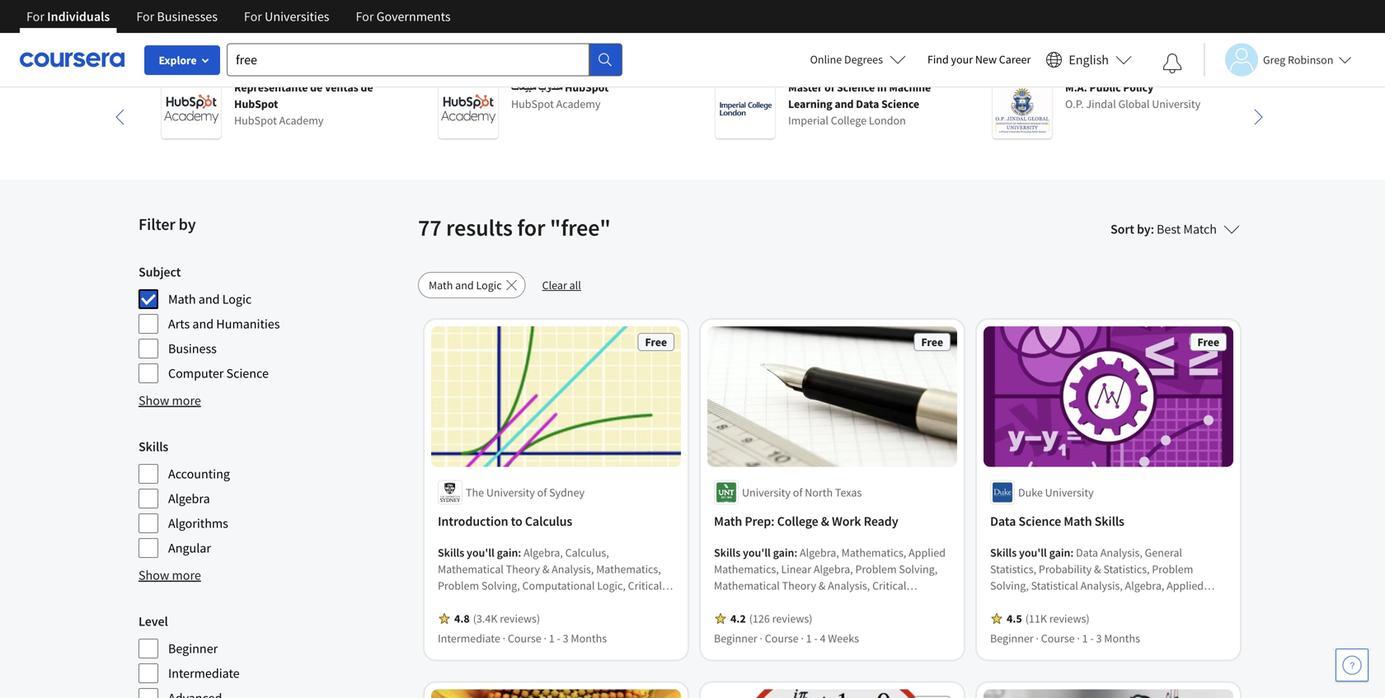 Task type: locate. For each thing, give the bounding box(es) containing it.
solving, up 4.8 (3.4k reviews)
[[482, 579, 520, 593]]

0 horizontal spatial logic
[[222, 291, 252, 308]]

1 horizontal spatial statistics,
[[991, 562, 1037, 577]]

0 horizontal spatial de
[[310, 80, 323, 95]]

1 1 from the left
[[549, 631, 555, 646]]

1 horizontal spatial applied
[[1167, 579, 1204, 593]]

by right sort
[[1137, 221, 1151, 238]]

explore inside dropdown button
[[159, 53, 197, 68]]

1 horizontal spatial free
[[922, 335, 944, 350]]

for universities
[[244, 8, 329, 25]]

learning
[[789, 97, 833, 111]]

1 more from the top
[[172, 393, 201, 409]]

1 vertical spatial general
[[828, 612, 865, 626]]

1 down algebra, calculus, mathematical theory & analysis, mathematics, problem solving, computational logic, critical thinking, differential equations, plot (graphics), linear algebra
[[549, 631, 555, 646]]

1 gain from the left
[[497, 546, 518, 560]]

2 show from the top
[[139, 567, 169, 584]]

skills for introduction to calculus
[[438, 546, 465, 560]]

· left 4
[[801, 631, 804, 646]]

2 · from the left
[[544, 631, 547, 646]]

calculus,
[[565, 546, 609, 560]]

clear all button
[[532, 272, 591, 299]]

0 horizontal spatial problem
[[438, 579, 479, 593]]

0 vertical spatial show
[[139, 393, 169, 409]]

more down computer
[[172, 393, 201, 409]]

theory inside algebra, mathematics, applied mathematics, linear algebra, problem solving, mathematical theory & analysis, critical thinking, differential equations, geometry, probability & statistics, general statistics
[[782, 579, 817, 593]]

problem inside "data analysis, general statistics, probability & statistics, problem solving, statistical analysis, algebra, applied mathematics, critical thinking"
[[1152, 562, 1194, 577]]

computer science
[[168, 365, 269, 382]]

logic inside subject group
[[222, 291, 252, 308]]

1 show more button from the top
[[139, 391, 201, 411]]

1 horizontal spatial mathematical
[[714, 579, 780, 593]]

1 thinking, from the left
[[438, 595, 483, 610]]

analysis, down data science math skills link
[[1101, 546, 1143, 560]]

reviews) up intermediate · course · 1 - 3 months
[[500, 612, 540, 626]]

1 horizontal spatial theory
[[782, 579, 817, 593]]

0 horizontal spatial mathematical
[[438, 562, 504, 577]]

0 vertical spatial show more
[[139, 393, 201, 409]]

0 horizontal spatial intermediate
[[168, 666, 240, 682]]

math down 77
[[429, 278, 453, 293]]

1 show more from the top
[[139, 393, 201, 409]]

1 hubspot academy image from the left
[[162, 79, 221, 139]]

show more button for angular
[[139, 566, 201, 586]]

logic up humanities
[[222, 291, 252, 308]]

show notifications image
[[1163, 54, 1183, 73]]

0 horizontal spatial data
[[856, 97, 879, 111]]

1 vertical spatial show more
[[139, 567, 201, 584]]

3 - from the left
[[1091, 631, 1094, 646]]

course down 4.5 (11k reviews)
[[1041, 631, 1075, 646]]

and down results
[[455, 278, 474, 293]]

6 · from the left
[[1077, 631, 1080, 646]]

2 reviews) from the left
[[773, 612, 813, 626]]

1 horizontal spatial of
[[793, 485, 803, 500]]

general down data science math skills link
[[1145, 546, 1183, 560]]

3 free from the left
[[1198, 335, 1220, 350]]

1 vertical spatial algebra
[[470, 612, 507, 626]]

· down 4.8 (3.4k reviews)
[[503, 631, 506, 646]]

2 for from the left
[[136, 8, 154, 25]]

course for college
[[765, 631, 799, 646]]

gain for science
[[1050, 546, 1071, 560]]

1 vertical spatial applied
[[1167, 579, 1204, 593]]

hubspot academy image left the مبيعات
[[439, 79, 498, 139]]

college left london
[[831, 113, 867, 128]]

1 horizontal spatial by
[[1137, 221, 1151, 238]]

algebra up algorithms
[[168, 491, 210, 507]]

hubspot
[[565, 80, 609, 95], [234, 97, 278, 111], [511, 97, 554, 111], [234, 113, 277, 128]]

1 horizontal spatial degrees
[[845, 52, 883, 67]]

explore button
[[144, 45, 220, 75]]

analysis, up 'computational'
[[552, 562, 594, 577]]

1 free from the left
[[645, 335, 667, 350]]

public
[[1090, 80, 1121, 95]]

hubspot academy image
[[162, 79, 221, 139], [439, 79, 498, 139]]

mathematics, down prep:
[[714, 562, 779, 577]]

0 horizontal spatial 1
[[549, 631, 555, 646]]

0 horizontal spatial thinking,
[[438, 595, 483, 610]]

skills you'll gain : up statistical at the right of page
[[991, 546, 1076, 560]]

theory inside algebra, calculus, mathematical theory & analysis, mathematics, problem solving, computational logic, critical thinking, differential equations, plot (graphics), linear algebra
[[506, 562, 540, 577]]

solving, inside "data analysis, general statistics, probability & statistics, problem solving, statistical analysis, algebra, applied mathematics, critical thinking"
[[991, 579, 1029, 593]]

reviews)
[[500, 612, 540, 626], [773, 612, 813, 626], [1050, 612, 1090, 626]]

3 skills you'll gain : from the left
[[991, 546, 1076, 560]]

problem down data science math skills link
[[1152, 562, 1194, 577]]

show more down angular
[[139, 567, 201, 584]]

logic,
[[597, 579, 626, 593]]

1 horizontal spatial 3
[[1097, 631, 1102, 646]]

show more for computer science
[[139, 393, 201, 409]]

plot
[[595, 595, 615, 610]]

0 horizontal spatial 3
[[563, 631, 569, 646]]

1 horizontal spatial you'll
[[743, 546, 771, 560]]

show more button down computer
[[139, 391, 201, 411]]

1 equations, from the left
[[541, 595, 593, 610]]

0 horizontal spatial differential
[[485, 595, 539, 610]]

(126
[[749, 612, 770, 626]]

college down 'university of north texas'
[[777, 513, 819, 530]]

3 1 from the left
[[1083, 631, 1088, 646]]

0 horizontal spatial college
[[777, 513, 819, 530]]

filter by
[[139, 214, 196, 235]]

intermediate
[[438, 631, 500, 646], [168, 666, 240, 682]]

equations, down 'computational'
[[541, 595, 593, 610]]

1 horizontal spatial algebra
[[470, 612, 507, 626]]

4 for from the left
[[356, 8, 374, 25]]

universities
[[265, 8, 329, 25]]

1 vertical spatial probability
[[714, 612, 767, 626]]

4.8
[[454, 612, 470, 626]]

statistics, up beginner · course · 1 - 4 weeks
[[779, 612, 825, 626]]

0 vertical spatial show more button
[[139, 391, 201, 411]]

academy inside مندوب مبيعات hubspot hubspot academy
[[556, 97, 601, 111]]

free
[[645, 335, 667, 350], [922, 335, 944, 350], [1198, 335, 1220, 350]]

skills inside group
[[139, 439, 168, 455]]

math up arts
[[168, 291, 196, 308]]

data inside "data analysis, general statistics, probability & statistics, problem solving, statistical analysis, algebra, applied mathematics, critical thinking"
[[1076, 546, 1099, 560]]

gain down math prep: college & work ready at the right
[[773, 546, 795, 560]]

differential inside algebra, calculus, mathematical theory & analysis, mathematics, problem solving, computational logic, critical thinking, differential equations, plot (graphics), linear algebra
[[485, 595, 539, 610]]

problem up 4.8
[[438, 579, 479, 593]]

months down thinking at bottom right
[[1105, 631, 1141, 646]]

1 horizontal spatial critical
[[873, 579, 907, 593]]

3 you'll from the left
[[1019, 546, 1047, 560]]

· down algebra, calculus, mathematical theory & analysis, mathematics, problem solving, computational logic, critical thinking, differential equations, plot (graphics), linear algebra
[[544, 631, 547, 646]]

show down angular
[[139, 567, 169, 584]]

thinking, inside algebra, mathematics, applied mathematics, linear algebra, problem solving, mathematical theory & analysis, critical thinking, differential equations, geometry, probability & statistics, general statistics
[[714, 595, 759, 610]]

(11k
[[1026, 612, 1047, 626]]

you'll up statistical at the right of page
[[1019, 546, 1047, 560]]

2 differential from the left
[[762, 595, 815, 610]]

2 horizontal spatial skills you'll gain :
[[991, 546, 1076, 560]]

None search field
[[227, 43, 623, 76]]

career
[[999, 52, 1031, 67]]

for businesses
[[136, 8, 218, 25]]

2 hubspot academy image from the left
[[439, 79, 498, 139]]

of for university
[[793, 485, 803, 500]]

0 vertical spatial general
[[1145, 546, 1183, 560]]

1 left 4
[[806, 631, 812, 646]]

and inside master of science in machine learning and data science imperial college london
[[835, 97, 854, 111]]

probability inside algebra, mathematics, applied mathematics, linear algebra, problem solving, mathematical theory & analysis, critical thinking, differential equations, geometry, probability & statistics, general statistics
[[714, 612, 767, 626]]

1 de from the left
[[310, 80, 323, 95]]

explore for explore 100% online degrees and certificates on coursera
[[139, 38, 181, 54]]

0 vertical spatial academy
[[556, 97, 601, 111]]

3 for math
[[1097, 631, 1102, 646]]

analysis, up statistics
[[828, 579, 870, 593]]

the university of sydney
[[466, 485, 585, 500]]

algebra inside algebra, calculus, mathematical theory & analysis, mathematics, problem solving, computational logic, critical thinking, differential equations, plot (graphics), linear algebra
[[470, 612, 507, 626]]

3 course from the left
[[1041, 631, 1075, 646]]

for for individuals
[[26, 8, 44, 25]]

0 vertical spatial algebra
[[168, 491, 210, 507]]

0 horizontal spatial linear
[[438, 612, 468, 626]]

skills up accounting on the left bottom of the page
[[139, 439, 168, 455]]

problem
[[856, 562, 897, 577], [1152, 562, 1194, 577], [438, 579, 479, 593]]

0 horizontal spatial of
[[537, 485, 547, 500]]

help center image
[[1343, 656, 1363, 676]]

of inside master of science in machine learning and data science imperial college london
[[825, 80, 835, 95]]

· down (11k
[[1036, 631, 1039, 646]]

1 vertical spatial theory
[[782, 579, 817, 593]]

math and logic up arts and humanities
[[168, 291, 252, 308]]

0 horizontal spatial months
[[571, 631, 607, 646]]

skills down data science math skills
[[991, 546, 1017, 560]]

0 horizontal spatial math and logic
[[168, 291, 252, 308]]

- down thinking at bottom right
[[1091, 631, 1094, 646]]

skills
[[139, 439, 168, 455], [1095, 513, 1125, 530], [438, 546, 465, 560], [714, 546, 741, 560], [991, 546, 1017, 560]]

0 vertical spatial linear
[[782, 562, 812, 577]]

math inside data science math skills link
[[1064, 513, 1092, 530]]

& up 'computational'
[[543, 562, 550, 577]]

1 reviews) from the left
[[500, 612, 540, 626]]

subject group
[[139, 262, 408, 384]]

2 horizontal spatial 1
[[1083, 631, 1088, 646]]

1 for math
[[1083, 631, 1088, 646]]

3 down thinking at bottom right
[[1097, 631, 1102, 646]]

2 1 from the left
[[806, 631, 812, 646]]

o.p. jindal global university image
[[993, 79, 1052, 139]]

0 horizontal spatial skills you'll gain :
[[438, 546, 524, 560]]

3 reviews) from the left
[[1050, 612, 1090, 626]]

1 horizontal spatial course
[[765, 631, 799, 646]]

equations, inside algebra, mathematics, applied mathematics, linear algebra, problem solving, mathematical theory & analysis, critical thinking, differential equations, geometry, probability & statistics, general statistics
[[818, 595, 869, 610]]

solving,
[[899, 562, 938, 577], [482, 579, 520, 593], [991, 579, 1029, 593]]

online
[[217, 38, 252, 54]]

0 horizontal spatial gain
[[497, 546, 518, 560]]

and
[[302, 38, 324, 54], [835, 97, 854, 111], [455, 278, 474, 293], [199, 291, 220, 308], [193, 316, 214, 332]]

probability inside "data analysis, general statistics, probability & statistics, problem solving, statistical analysis, algebra, applied mathematics, critical thinking"
[[1039, 562, 1092, 577]]

1 3 from the left
[[563, 631, 569, 646]]

problem inside algebra, calculus, mathematical theory & analysis, mathematics, problem solving, computational logic, critical thinking, differential equations, plot (graphics), linear algebra
[[438, 579, 479, 593]]

beginner for beginner · course · 1 - 3 months
[[991, 631, 1034, 646]]

0 vertical spatial data
[[856, 97, 879, 111]]

: down to
[[518, 546, 521, 560]]

0 horizontal spatial solving,
[[482, 579, 520, 593]]

m.a. public policy o.p. jindal global university
[[1066, 80, 1201, 111]]

skills down introduction
[[438, 546, 465, 560]]

texas
[[835, 485, 862, 500]]

1 - from the left
[[557, 631, 561, 646]]

algebra
[[168, 491, 210, 507], [470, 612, 507, 626]]

months for introduction to calculus
[[571, 631, 607, 646]]

4.2 (126 reviews)
[[731, 612, 813, 626]]

gain down introduction to calculus at the bottom
[[497, 546, 518, 560]]

& up thinking at bottom right
[[1095, 562, 1102, 577]]

1 vertical spatial data
[[991, 513, 1016, 530]]

ventas
[[325, 80, 359, 95]]

0 horizontal spatial beginner
[[168, 641, 218, 657]]

data
[[856, 97, 879, 111], [991, 513, 1016, 530], [1076, 546, 1099, 560]]

1 for calculus
[[549, 631, 555, 646]]

differential inside algebra, mathematics, applied mathematics, linear algebra, problem solving, mathematical theory & analysis, critical thinking, differential equations, geometry, probability & statistics, general statistics
[[762, 595, 815, 610]]

more down angular
[[172, 567, 201, 584]]

show for computer science
[[139, 393, 169, 409]]

:
[[1151, 221, 1155, 238], [518, 546, 521, 560], [795, 546, 798, 560], [1071, 546, 1074, 560]]

and down universities
[[302, 38, 324, 54]]

online degrees
[[810, 52, 883, 67]]

mathematics, up logic,
[[596, 562, 661, 577]]

solving, for introduction to calculus
[[482, 579, 520, 593]]

academy down representante
[[279, 113, 324, 128]]

2 horizontal spatial reviews)
[[1050, 612, 1090, 626]]

3
[[563, 631, 569, 646], [1097, 631, 1102, 646]]

online
[[810, 52, 842, 67]]

1 horizontal spatial gain
[[773, 546, 795, 560]]

0 horizontal spatial free
[[645, 335, 667, 350]]

data for data analysis, general statistics, probability & statistics, problem solving, statistical analysis, algebra, applied mathematics, critical thinking
[[1076, 546, 1099, 560]]

0 horizontal spatial statistics,
[[779, 612, 825, 626]]

theory up the 4.2 (126 reviews)
[[782, 579, 817, 593]]

science inside subject group
[[226, 365, 269, 382]]

thinking
[[1094, 595, 1137, 610]]

0 horizontal spatial probability
[[714, 612, 767, 626]]

math and logic inside button
[[429, 278, 502, 293]]

logic inside the math and logic button
[[476, 278, 502, 293]]

science left the "in"
[[837, 80, 875, 95]]

1 horizontal spatial thinking,
[[714, 595, 759, 610]]

solving, inside algebra, calculus, mathematical theory & analysis, mathematics, problem solving, computational logic, critical thinking, differential equations, plot (graphics), linear algebra
[[482, 579, 520, 593]]

1 horizontal spatial de
[[361, 80, 373, 95]]

2 horizontal spatial free
[[1198, 335, 1220, 350]]

the
[[466, 485, 484, 500]]

duke university
[[1019, 485, 1094, 500]]

2 months from the left
[[1105, 631, 1141, 646]]

university inside m.a. public policy o.p. jindal global university
[[1152, 97, 1201, 111]]

mathematics, up 4.5
[[991, 595, 1056, 610]]

0 horizontal spatial you'll
[[467, 546, 495, 560]]

2 horizontal spatial -
[[1091, 631, 1094, 646]]

degrees up the "in"
[[845, 52, 883, 67]]

level group
[[139, 612, 408, 699]]

de left ventas
[[310, 80, 323, 95]]

theory
[[506, 562, 540, 577], [782, 579, 817, 593]]

by right filter
[[179, 214, 196, 235]]

1 months from the left
[[571, 631, 607, 646]]

free for introduction to calculus
[[645, 335, 667, 350]]

1 horizontal spatial logic
[[476, 278, 502, 293]]

reviews) up beginner · course · 1 - 4 weeks
[[773, 612, 813, 626]]

skills up 4.2
[[714, 546, 741, 560]]

for left businesses
[[136, 8, 154, 25]]

2 vertical spatial data
[[1076, 546, 1099, 560]]

math inside button
[[429, 278, 453, 293]]

1 for from the left
[[26, 8, 44, 25]]

· down (126
[[760, 631, 763, 646]]

critical up geometry,
[[873, 579, 907, 593]]

algebra, inside algebra, calculus, mathematical theory & analysis, mathematics, problem solving, computational logic, critical thinking, differential equations, plot (graphics), linear algebra
[[524, 546, 563, 560]]

probability up beginner · course · 1 - 4 weeks
[[714, 612, 767, 626]]

show more button
[[139, 391, 201, 411], [139, 566, 201, 586]]

algebra right 4.8
[[470, 612, 507, 626]]

for left individuals
[[26, 8, 44, 25]]

problem for introduction to calculus
[[438, 579, 479, 593]]

0 vertical spatial college
[[831, 113, 867, 128]]

2 skills you'll gain : from the left
[[714, 546, 800, 560]]

solving, inside algebra, mathematics, applied mathematics, linear algebra, problem solving, mathematical theory & analysis, critical thinking, differential equations, geometry, probability & statistics, general statistics
[[899, 562, 938, 577]]

linear down math prep: college & work ready at the right
[[782, 562, 812, 577]]

data inside master of science in machine learning and data science imperial college london
[[856, 97, 879, 111]]

mathematics,
[[842, 546, 907, 560], [596, 562, 661, 577], [714, 562, 779, 577], [991, 595, 1056, 610]]

individuals
[[47, 8, 110, 25]]

1 vertical spatial linear
[[438, 612, 468, 626]]

academy
[[556, 97, 601, 111], [279, 113, 324, 128]]

differential up 4.8 (3.4k reviews)
[[485, 595, 539, 610]]

beginner inside "level" group
[[168, 641, 218, 657]]

for for governments
[[356, 8, 374, 25]]

work
[[832, 513, 862, 530]]

show more down computer
[[139, 393, 201, 409]]

match
[[1184, 221, 1217, 238]]

gain for prep:
[[773, 546, 795, 560]]

degrees down for universities
[[255, 38, 300, 54]]

of left north
[[793, 485, 803, 500]]

duke
[[1019, 485, 1043, 500]]

1 horizontal spatial linear
[[782, 562, 812, 577]]

: for math prep: college & work ready
[[795, 546, 798, 560]]

math and logic down results
[[429, 278, 502, 293]]

skills up "data analysis, general statistics, probability & statistics, problem solving, statistical analysis, algebra, applied mathematics, critical thinking"
[[1095, 513, 1125, 530]]

- for calculus
[[557, 631, 561, 646]]

0 vertical spatial theory
[[506, 562, 540, 577]]

2 gain from the left
[[773, 546, 795, 560]]

show down computer
[[139, 393, 169, 409]]

banner navigation
[[13, 0, 464, 33]]

1 you'll from the left
[[467, 546, 495, 560]]

2 horizontal spatial of
[[825, 80, 835, 95]]

1 show from the top
[[139, 393, 169, 409]]

2 thinking, from the left
[[714, 595, 759, 610]]

applied inside "data analysis, general statistics, probability & statistics, problem solving, statistical analysis, algebra, applied mathematics, critical thinking"
[[1167, 579, 1204, 593]]

5 · from the left
[[1036, 631, 1039, 646]]

2 you'll from the left
[[743, 546, 771, 560]]

1 horizontal spatial solving,
[[899, 562, 938, 577]]

3 for from the left
[[244, 8, 262, 25]]

you'll
[[467, 546, 495, 560], [743, 546, 771, 560], [1019, 546, 1047, 560]]

certificates
[[326, 38, 390, 54]]

math inside math prep: college & work ready link
[[714, 513, 743, 530]]

1
[[549, 631, 555, 646], [806, 631, 812, 646], [1083, 631, 1088, 646]]

0 horizontal spatial -
[[557, 631, 561, 646]]

1 horizontal spatial data
[[991, 513, 1016, 530]]

&
[[821, 513, 830, 530], [543, 562, 550, 577], [1095, 562, 1102, 577], [819, 579, 826, 593], [770, 612, 777, 626]]

angular
[[168, 540, 211, 557]]

1 horizontal spatial -
[[814, 631, 818, 646]]

1 skills you'll gain : from the left
[[438, 546, 524, 560]]

course down the 4.2 (126 reviews)
[[765, 631, 799, 646]]

for
[[26, 8, 44, 25], [136, 8, 154, 25], [244, 8, 262, 25], [356, 8, 374, 25]]

of
[[825, 80, 835, 95], [537, 485, 547, 500], [793, 485, 803, 500]]

2 horizontal spatial critical
[[1058, 595, 1092, 610]]

4.5 (11k reviews)
[[1007, 612, 1090, 626]]

critical inside algebra, calculus, mathematical theory & analysis, mathematics, problem solving, computational logic, critical thinking, differential equations, plot (graphics), linear algebra
[[628, 579, 662, 593]]

thinking, up 4.8
[[438, 595, 483, 610]]

1 differential from the left
[[485, 595, 539, 610]]

- down 'computational'
[[557, 631, 561, 646]]

thinking, up 4.2
[[714, 595, 759, 610]]

course
[[508, 631, 542, 646], [765, 631, 799, 646], [1041, 631, 1075, 646]]

0 horizontal spatial academy
[[279, 113, 324, 128]]

2 show more button from the top
[[139, 566, 201, 586]]

problem inside algebra, mathematics, applied mathematics, linear algebra, problem solving, mathematical theory & analysis, critical thinking, differential equations, geometry, probability & statistics, general statistics
[[856, 562, 897, 577]]

skills you'll gain : down introduction
[[438, 546, 524, 560]]

3 gain from the left
[[1050, 546, 1071, 560]]

data science math skills link
[[991, 512, 1227, 532]]

0 horizontal spatial reviews)
[[500, 612, 540, 626]]

show more button down angular
[[139, 566, 201, 586]]

1 down 4.5 (11k reviews)
[[1083, 631, 1088, 646]]

1 horizontal spatial hubspot academy image
[[439, 79, 498, 139]]

1 horizontal spatial skills you'll gain :
[[714, 546, 800, 560]]

2 horizontal spatial data
[[1076, 546, 1099, 560]]

thinking,
[[438, 595, 483, 610], [714, 595, 759, 610]]

course down 4.8 (3.4k reviews)
[[508, 631, 542, 646]]

0 horizontal spatial hubspot academy image
[[162, 79, 221, 139]]

differential up the 4.2 (126 reviews)
[[762, 595, 815, 610]]

applied
[[909, 546, 946, 560], [1167, 579, 1204, 593]]

0 vertical spatial applied
[[909, 546, 946, 560]]

2 horizontal spatial course
[[1041, 631, 1075, 646]]

gain down data science math skills
[[1050, 546, 1071, 560]]

math and logic
[[429, 278, 502, 293], [168, 291, 252, 308]]

2 free from the left
[[922, 335, 944, 350]]

more for computer science
[[172, 393, 201, 409]]

0 horizontal spatial equations,
[[541, 595, 593, 610]]

statistics, up statistical at the right of page
[[991, 562, 1037, 577]]

degrees
[[255, 38, 300, 54], [845, 52, 883, 67]]

free for math prep: college & work ready
[[922, 335, 944, 350]]

2 horizontal spatial solving,
[[991, 579, 1029, 593]]

data inside data science math skills link
[[991, 513, 1016, 530]]

2 more from the top
[[172, 567, 201, 584]]

1 vertical spatial show more button
[[139, 566, 201, 586]]

explore
[[139, 38, 181, 54], [159, 53, 197, 68]]

math down duke university
[[1064, 513, 1092, 530]]

mathematical up 4.2
[[714, 579, 780, 593]]

0 horizontal spatial applied
[[909, 546, 946, 560]]

you'll down introduction
[[467, 546, 495, 560]]

0 horizontal spatial critical
[[628, 579, 662, 593]]

explore for explore
[[159, 53, 197, 68]]

university down show notifications icon
[[1152, 97, 1201, 111]]

data science math skills
[[991, 513, 1125, 530]]

mathematical
[[438, 562, 504, 577], [714, 579, 780, 593]]

1 vertical spatial more
[[172, 567, 201, 584]]

your
[[951, 52, 973, 67]]

1 horizontal spatial general
[[1145, 546, 1183, 560]]

0 vertical spatial mathematical
[[438, 562, 504, 577]]

arts and humanities
[[168, 316, 280, 332]]

data for data science math skills
[[991, 513, 1016, 530]]

1 horizontal spatial 1
[[806, 631, 812, 646]]

2 3 from the left
[[1097, 631, 1102, 646]]

1 horizontal spatial problem
[[856, 562, 897, 577]]

in
[[877, 80, 887, 95]]

show more button for computer science
[[139, 391, 201, 411]]

months down plot
[[571, 631, 607, 646]]

skills you'll gain : down prep:
[[714, 546, 800, 560]]

2 - from the left
[[814, 631, 818, 646]]

2 horizontal spatial you'll
[[1019, 546, 1047, 560]]

critical up (graphics), at the bottom left of the page
[[628, 579, 662, 593]]

0 vertical spatial intermediate
[[438, 631, 500, 646]]

for up certificates at the top left of the page
[[356, 8, 374, 25]]

for
[[517, 213, 546, 242]]

you'll for science
[[1019, 546, 1047, 560]]

1 vertical spatial show
[[139, 567, 169, 584]]

online degrees button
[[797, 41, 920, 78]]

0 horizontal spatial course
[[508, 631, 542, 646]]

2 equations, from the left
[[818, 595, 869, 610]]

- left 4
[[814, 631, 818, 646]]

greg robinson button
[[1204, 43, 1352, 76]]

1 horizontal spatial months
[[1105, 631, 1141, 646]]

you'll down prep:
[[743, 546, 771, 560]]

skills you'll gain : for prep:
[[714, 546, 800, 560]]

2 course from the left
[[765, 631, 799, 646]]

course for math
[[1041, 631, 1075, 646]]

0 horizontal spatial general
[[828, 612, 865, 626]]

مبيعات
[[511, 80, 536, 95]]

north
[[805, 485, 833, 500]]

1 course from the left
[[508, 631, 542, 646]]

3 · from the left
[[760, 631, 763, 646]]

1 vertical spatial intermediate
[[168, 666, 240, 682]]

: for introduction to calculus
[[518, 546, 521, 560]]

skills for math prep: college & work ready
[[714, 546, 741, 560]]

1 horizontal spatial academy
[[556, 97, 601, 111]]

2 show more from the top
[[139, 567, 201, 584]]

solving, up 4.5
[[991, 579, 1029, 593]]

statistics, up thinking at bottom right
[[1104, 562, 1150, 577]]

intermediate inside "level" group
[[168, 666, 240, 682]]

linear inside algebra, calculus, mathematical theory & analysis, mathematics, problem solving, computational logic, critical thinking, differential equations, plot (graphics), linear algebra
[[438, 612, 468, 626]]

0 vertical spatial more
[[172, 393, 201, 409]]

science down humanities
[[226, 365, 269, 382]]



Task type: vqa. For each thing, say whether or not it's contained in the screenshot.


Task type: describe. For each thing, give the bounding box(es) containing it.
master of science in machine learning and data science imperial college london
[[789, 80, 931, 128]]

prep:
[[745, 513, 775, 530]]

more for angular
[[172, 567, 201, 584]]

thinking, inside algebra, calculus, mathematical theory & analysis, mathematics, problem solving, computational logic, critical thinking, differential equations, plot (graphics), linear algebra
[[438, 595, 483, 610]]

explore 100% online degrees and certificates on coursera
[[139, 38, 459, 54]]

critical inside algebra, mathematics, applied mathematics, linear algebra, problem solving, mathematical theory & analysis, critical thinking, differential equations, geometry, probability & statistics, general statistics
[[873, 579, 907, 593]]

find
[[928, 52, 949, 67]]

100%
[[183, 38, 214, 54]]

& left work
[[821, 513, 830, 530]]

statistical
[[1031, 579, 1079, 593]]

4 · from the left
[[801, 631, 804, 646]]

2 horizontal spatial statistics,
[[1104, 562, 1150, 577]]

algebra inside skills group
[[168, 491, 210, 507]]

clear
[[542, 278, 567, 293]]

مندوب
[[539, 80, 563, 95]]

to
[[511, 513, 523, 530]]

(3.4k
[[473, 612, 498, 626]]

you'll for prep:
[[743, 546, 771, 560]]

algebra, inside "data analysis, general statistics, probability & statistics, problem solving, statistical analysis, algebra, applied mathematics, critical thinking"
[[1125, 579, 1165, 593]]

& up 4
[[819, 579, 826, 593]]

policy
[[1124, 80, 1154, 95]]

analysis, inside algebra, calculus, mathematical theory & analysis, mathematics, problem solving, computational logic, critical thinking, differential equations, plot (graphics), linear algebra
[[552, 562, 594, 577]]

for governments
[[356, 8, 451, 25]]

course for calculus
[[508, 631, 542, 646]]

4.5
[[1007, 612, 1022, 626]]

months for data science math skills
[[1105, 631, 1141, 646]]

gain for to
[[497, 546, 518, 560]]

math prep: college & work ready
[[714, 513, 899, 530]]

sydney
[[549, 485, 585, 500]]

critical inside "data analysis, general statistics, probability & statistics, problem solving, statistical analysis, algebra, applied mathematics, critical thinking"
[[1058, 595, 1092, 610]]

college inside master of science in machine learning and data science imperial college london
[[831, 113, 867, 128]]

and right arts
[[193, 316, 214, 332]]

show for angular
[[139, 567, 169, 584]]

: left best
[[1151, 221, 1155, 238]]

introduction
[[438, 513, 508, 530]]

best
[[1157, 221, 1181, 238]]

imperial
[[789, 113, 829, 128]]

hubspot academy image for representante de ventas de hubspot
[[162, 79, 221, 139]]

0 horizontal spatial degrees
[[255, 38, 300, 54]]

level
[[139, 614, 168, 630]]

algorithms
[[168, 515, 228, 532]]

general inside algebra, mathematics, applied mathematics, linear algebra, problem solving, mathematical theory & analysis, critical thinking, differential equations, geometry, probability & statistics, general statistics
[[828, 612, 865, 626]]

on
[[392, 38, 407, 54]]

applied inside algebra, mathematics, applied mathematics, linear algebra, problem solving, mathematical theory & analysis, critical thinking, differential equations, geometry, probability & statistics, general statistics
[[909, 546, 946, 560]]

clear all
[[542, 278, 581, 293]]

skills for data science math skills
[[991, 546, 1017, 560]]

all
[[570, 278, 581, 293]]

science down duke
[[1019, 513, 1062, 530]]

for for businesses
[[136, 8, 154, 25]]

mathematics, down ready
[[842, 546, 907, 560]]

reviews) for math
[[1050, 612, 1090, 626]]

math inside subject group
[[168, 291, 196, 308]]

general inside "data analysis, general statistics, probability & statistics, problem solving, statistical analysis, algebra, applied mathematics, critical thinking"
[[1145, 546, 1183, 560]]

- for math
[[1091, 631, 1094, 646]]

& inside algebra, calculus, mathematical theory & analysis, mathematics, problem solving, computational logic, critical thinking, differential equations, plot (graphics), linear algebra
[[543, 562, 550, 577]]

academy inside representante de ventas de hubspot hubspot academy
[[279, 113, 324, 128]]

What do you want to learn? text field
[[227, 43, 590, 76]]

of for master
[[825, 80, 835, 95]]

mathematics, inside algebra, calculus, mathematical theory & analysis, mathematics, problem solving, computational logic, critical thinking, differential equations, plot (graphics), linear algebra
[[596, 562, 661, 577]]

مندوب مبيعات hubspot hubspot academy
[[511, 80, 609, 111]]

math and logic button
[[418, 272, 526, 299]]

english button
[[1040, 33, 1139, 87]]

4.2
[[731, 612, 746, 626]]

data analysis, general statistics, probability & statistics, problem solving, statistical analysis, algebra, applied mathematics, critical thinking
[[991, 546, 1204, 610]]

representante
[[234, 80, 308, 95]]

problem for data science math skills
[[1152, 562, 1194, 577]]

77 results for "free"
[[418, 213, 611, 242]]

"free"
[[550, 213, 611, 242]]

4.8 (3.4k reviews)
[[454, 612, 540, 626]]

mathematical inside algebra, calculus, mathematical theory & analysis, mathematics, problem solving, computational logic, critical thinking, differential equations, plot (graphics), linear algebra
[[438, 562, 504, 577]]

ready
[[864, 513, 899, 530]]

equations, inside algebra, calculus, mathematical theory & analysis, mathematics, problem solving, computational logic, critical thinking, differential equations, plot (graphics), linear algebra
[[541, 595, 593, 610]]

solving, for data science math skills
[[991, 579, 1029, 593]]

greg
[[1264, 52, 1286, 67]]

math and logic inside subject group
[[168, 291, 252, 308]]

master
[[789, 80, 823, 95]]

governments
[[377, 8, 451, 25]]

1 · from the left
[[503, 631, 506, 646]]

results
[[446, 213, 513, 242]]

77
[[418, 213, 442, 242]]

computational
[[523, 579, 595, 593]]

intermediate · course · 1 - 3 months
[[438, 631, 607, 646]]

mathematics, inside "data analysis, general statistics, probability & statistics, problem solving, statistical analysis, algebra, applied mathematics, critical thinking"
[[991, 595, 1056, 610]]

university up data science math skills
[[1046, 485, 1094, 500]]

show more for angular
[[139, 567, 201, 584]]

find your new career
[[928, 52, 1031, 67]]

london
[[869, 113, 906, 128]]

skills you'll gain : for science
[[991, 546, 1076, 560]]

reviews) for calculus
[[500, 612, 540, 626]]

and inside button
[[455, 278, 474, 293]]

businesses
[[157, 8, 218, 25]]

introduction to calculus
[[438, 513, 573, 530]]

computer
[[168, 365, 224, 382]]

subject
[[139, 264, 181, 280]]

english
[[1069, 52, 1109, 68]]

by for filter
[[179, 214, 196, 235]]

coursera image
[[20, 46, 125, 73]]

university up introduction to calculus at the bottom
[[487, 485, 535, 500]]

coursera
[[409, 38, 459, 54]]

geometry,
[[871, 595, 922, 610]]

algebra, calculus, mathematical theory & analysis, mathematics, problem solving, computational logic, critical thinking, differential equations, plot (graphics), linear algebra
[[438, 546, 669, 626]]

beginner for beginner · course · 1 - 4 weeks
[[714, 631, 758, 646]]

imperial college london image
[[716, 79, 775, 139]]

global
[[1119, 97, 1150, 111]]

beginner for beginner
[[168, 641, 218, 657]]

3 for calculus
[[563, 631, 569, 646]]

math prep: college & work ready link
[[714, 512, 951, 532]]

for individuals
[[26, 8, 110, 25]]

& inside "data analysis, general statistics, probability & statistics, problem solving, statistical analysis, algebra, applied mathematics, critical thinking"
[[1095, 562, 1102, 577]]

university up prep:
[[742, 485, 791, 500]]

university of north texas
[[742, 485, 862, 500]]

intermediate for intermediate · course · 1 - 3 months
[[438, 631, 500, 646]]

algebra, mathematics, applied mathematics, linear algebra, problem solving, mathematical theory & analysis, critical thinking, differential equations, geometry, probability & statistics, general statistics
[[714, 546, 946, 626]]

1 vertical spatial college
[[777, 513, 819, 530]]

calculus
[[525, 513, 573, 530]]

: for data science math skills
[[1071, 546, 1074, 560]]

& up beginner · course · 1 - 4 weeks
[[770, 612, 777, 626]]

- for college
[[814, 631, 818, 646]]

sort
[[1111, 221, 1135, 238]]

accounting
[[168, 466, 230, 483]]

free for data science math skills
[[1198, 335, 1220, 350]]

skills group
[[139, 437, 408, 559]]

you'll for to
[[467, 546, 495, 560]]

mathematical inside algebra, mathematics, applied mathematics, linear algebra, problem solving, mathematical theory & analysis, critical thinking, differential equations, geometry, probability & statistics, general statistics
[[714, 579, 780, 593]]

reviews) for college
[[773, 612, 813, 626]]

humanities
[[216, 316, 280, 332]]

greg robinson
[[1264, 52, 1334, 67]]

science down machine
[[882, 97, 920, 111]]

linear inside algebra, mathematics, applied mathematics, linear algebra, problem solving, mathematical theory & analysis, critical thinking, differential equations, geometry, probability & statistics, general statistics
[[782, 562, 812, 577]]

weeks
[[828, 631, 859, 646]]

(graphics),
[[617, 595, 669, 610]]

arts
[[168, 316, 190, 332]]

m.a.
[[1066, 80, 1088, 95]]

intermediate for intermediate
[[168, 666, 240, 682]]

analysis, up thinking at bottom right
[[1081, 579, 1123, 593]]

degrees inside online degrees popup button
[[845, 52, 883, 67]]

sort by : best match
[[1111, 221, 1217, 238]]

2 de from the left
[[361, 80, 373, 95]]

beginner · course · 1 - 4 weeks
[[714, 631, 859, 646]]

statistics, inside algebra, mathematics, applied mathematics, linear algebra, problem solving, mathematical theory & analysis, critical thinking, differential equations, geometry, probability & statistics, general statistics
[[779, 612, 825, 626]]

for for universities
[[244, 8, 262, 25]]

analysis, inside algebra, mathematics, applied mathematics, linear algebra, problem solving, mathematical theory & analysis, critical thinking, differential equations, geometry, probability & statistics, general statistics
[[828, 579, 870, 593]]

and up arts and humanities
[[199, 291, 220, 308]]

o.p.
[[1066, 97, 1084, 111]]

hubspot academy image for مندوب مبيعات hubspot
[[439, 79, 498, 139]]

4
[[820, 631, 826, 646]]

skills you'll gain : for to
[[438, 546, 524, 560]]

statistics
[[867, 612, 911, 626]]

robinson
[[1288, 52, 1334, 67]]

1 for college
[[806, 631, 812, 646]]

by for sort
[[1137, 221, 1151, 238]]



